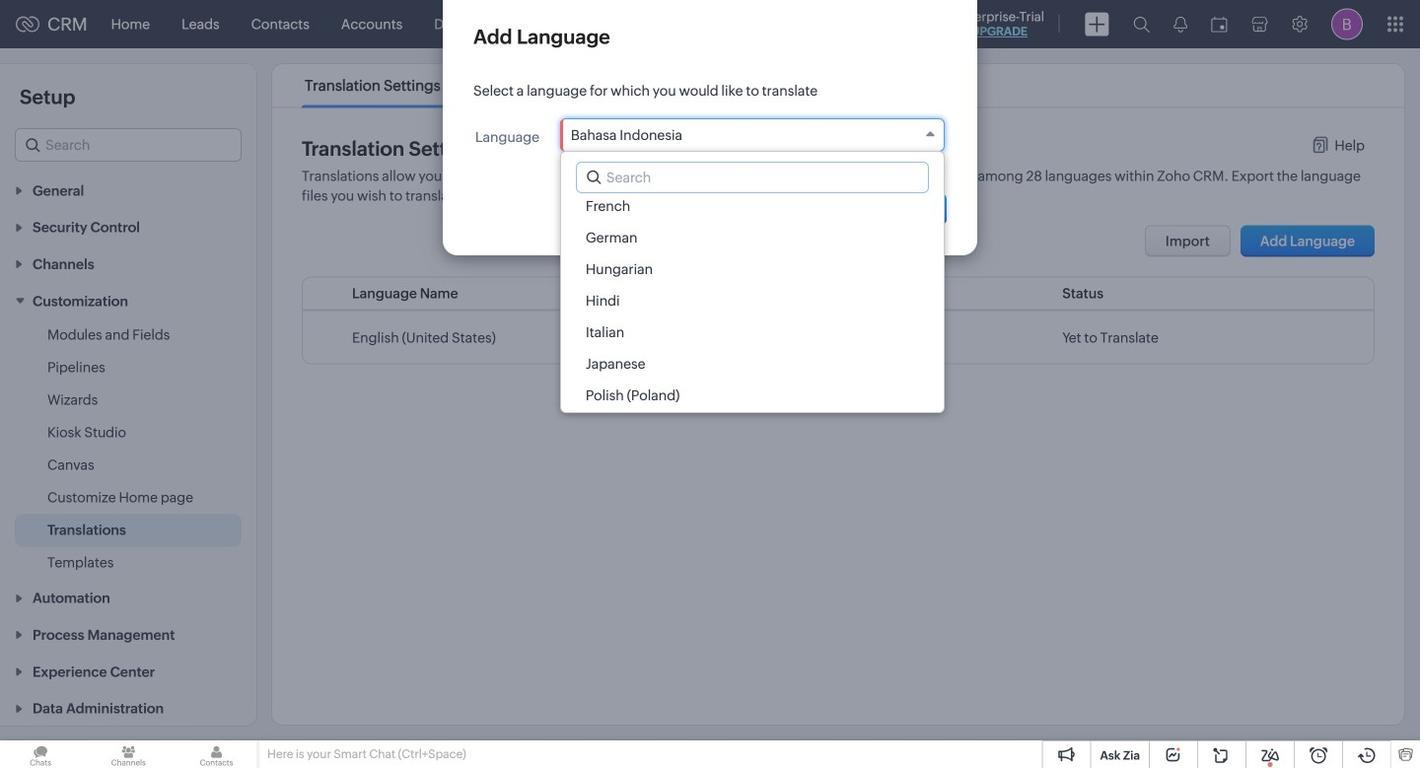 Task type: locate. For each thing, give the bounding box(es) containing it.
chats image
[[0, 741, 81, 768]]

create menu element
[[1073, 0, 1121, 48]]

None field
[[560, 118, 945, 152]]

signals image
[[1174, 16, 1187, 33]]

contacts image
[[176, 741, 257, 768]]

create menu image
[[1085, 12, 1110, 36]]

list box
[[561, 190, 944, 443]]

signals element
[[1162, 0, 1199, 48]]

channels image
[[88, 741, 169, 768]]

Search text field
[[577, 163, 928, 192]]

list
[[287, 64, 665, 107]]

region
[[0, 319, 256, 579]]

option
[[561, 411, 944, 443]]



Task type: vqa. For each thing, say whether or not it's contained in the screenshot.
LIST BOX
yes



Task type: describe. For each thing, give the bounding box(es) containing it.
calendar image
[[1211, 16, 1228, 32]]

logo image
[[16, 16, 39, 32]]



